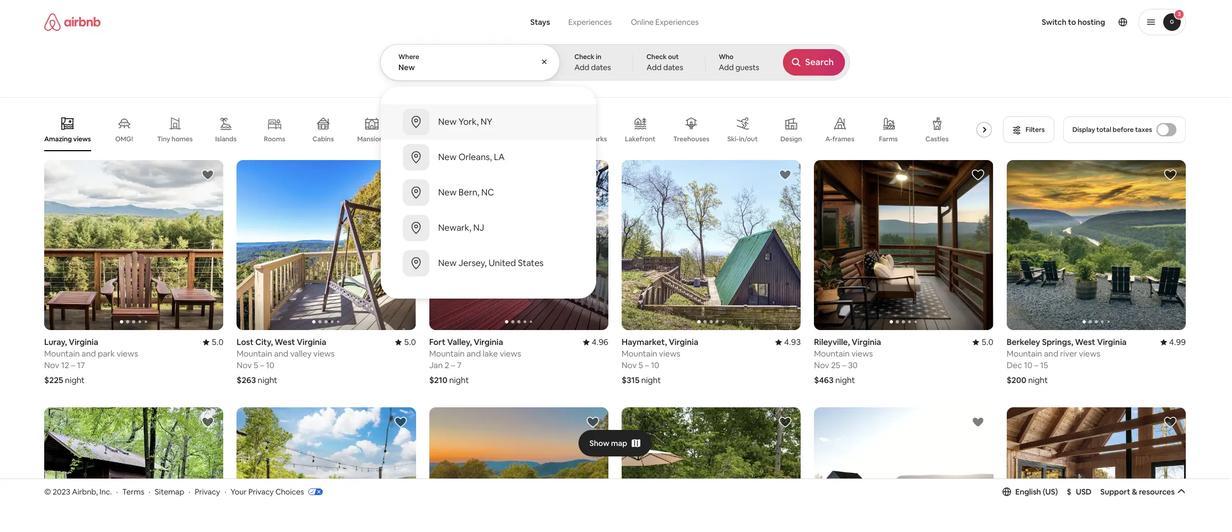 Task type: locate. For each thing, give the bounding box(es) containing it.
fort
[[429, 337, 446, 348]]

views right "park" at the bottom
[[117, 349, 138, 359]]

add inside check out add dates
[[647, 62, 662, 72]]

0 horizontal spatial check
[[575, 53, 595, 61]]

haymarket, virginia mountain views nov 5 – 10 $315 night
[[622, 337, 699, 386]]

12
[[61, 360, 69, 371]]

1 dates from the left
[[591, 62, 611, 72]]

5.0 out of 5 average rating image left fort
[[395, 337, 416, 348]]

dates
[[591, 62, 611, 72], [663, 62, 683, 72]]

1 horizontal spatial check
[[647, 53, 667, 61]]

1 horizontal spatial dates
[[663, 62, 683, 72]]

3 button
[[1139, 9, 1186, 35]]

map
[[611, 439, 628, 449]]

nov inside "rileyville, virginia mountain views nov 25 – 30 $463 night"
[[814, 360, 830, 371]]

virginia up valley
[[297, 337, 326, 348]]

4.99
[[1170, 337, 1186, 348]]

– left the 7
[[451, 360, 455, 371]]

2 10 from the left
[[651, 360, 660, 371]]

1 horizontal spatial experiences
[[656, 17, 699, 27]]

night right $263 at the left
[[258, 375, 277, 386]]

5.0 left "lost"
[[212, 337, 224, 348]]

and inside luray, virginia mountain and park views nov 12 – 17 $225 night
[[82, 349, 96, 359]]

choices
[[276, 487, 304, 497]]

views inside group
[[73, 135, 91, 144]]

5.0 out of 5 average rating image
[[395, 337, 416, 348], [973, 337, 994, 348]]

5.0 left fort
[[404, 337, 416, 348]]

privacy left your
[[195, 487, 220, 497]]

ski-in/out
[[728, 135, 758, 144]]

2 virginia from the left
[[297, 337, 326, 348]]

3 nov from the left
[[622, 360, 637, 371]]

– inside luray, virginia mountain and park views nov 12 – 17 $225 night
[[71, 360, 75, 371]]

luray,
[[44, 337, 67, 348]]

check left in
[[575, 53, 595, 61]]

night down 15
[[1029, 375, 1048, 386]]

4 virginia from the left
[[852, 337, 882, 348]]

views down 'haymarket,'
[[659, 349, 681, 359]]

total
[[1097, 125, 1112, 134]]

views right "river" on the right bottom of the page
[[1079, 349, 1101, 359]]

2 mountain from the left
[[237, 349, 272, 359]]

nov left 25 at the bottom right of page
[[814, 360, 830, 371]]

nov left 12
[[44, 360, 59, 371]]

5 – from the left
[[451, 360, 455, 371]]

airbnb,
[[72, 487, 98, 497]]

4 nov from the left
[[814, 360, 830, 371]]

10 right dec
[[1024, 360, 1033, 371]]

– left 15
[[1035, 360, 1039, 371]]

jan
[[429, 360, 443, 371]]

nj
[[473, 222, 484, 234]]

mountain inside luray, virginia mountain and park views nov 12 – 17 $225 night
[[44, 349, 80, 359]]

park
[[98, 349, 115, 359]]

1 5 from the left
[[254, 360, 258, 371]]

west up valley
[[275, 337, 295, 348]]

nov up $263 at the left
[[237, 360, 252, 371]]

west inside berkeley springs, west virginia mountain and river views dec 10 – 15 $200 night
[[1075, 337, 1096, 348]]

check inside check in add dates
[[575, 53, 595, 61]]

0 horizontal spatial privacy
[[195, 487, 220, 497]]

4.96 out of 5 average rating image
[[583, 337, 609, 348]]

5 virginia from the left
[[474, 337, 503, 348]]

night right $315
[[641, 375, 661, 386]]

– inside haymarket, virginia mountain views nov 5 – 10 $315 night
[[645, 360, 649, 371]]

5
[[254, 360, 258, 371], [639, 360, 643, 371]]

new left the bern,
[[438, 187, 457, 198]]

and down springs,
[[1044, 349, 1059, 359]]

1 horizontal spatial 10
[[651, 360, 660, 371]]

springs,
[[1042, 337, 1074, 348]]

– inside "rileyville, virginia mountain views nov 25 – 30 $463 night"
[[842, 360, 847, 371]]

add inside check in add dates
[[575, 62, 590, 72]]

your privacy choices
[[231, 487, 304, 497]]

6 virginia from the left
[[1098, 337, 1127, 348]]

mountain inside berkeley springs, west virginia mountain and river views dec 10 – 15 $200 night
[[1007, 349, 1043, 359]]

sitemap link
[[155, 487, 184, 497]]

experiences
[[569, 17, 612, 27], [656, 17, 699, 27]]

0 vertical spatial add to wishlist: luray, virginia image
[[201, 169, 215, 182]]

add to wishlist: berkeley springs, west virginia image
[[1164, 169, 1177, 182]]

dates down "out"
[[663, 62, 683, 72]]

2 add from the left
[[647, 62, 662, 72]]

add down experiences button at the top of page
[[575, 62, 590, 72]]

Where field
[[399, 62, 543, 72]]

1 horizontal spatial add to wishlist: luray, virginia image
[[779, 416, 792, 430]]

1 nov from the left
[[44, 360, 59, 371]]

1 experiences from the left
[[569, 17, 612, 27]]

west
[[275, 337, 295, 348], [1075, 337, 1096, 348]]

$
[[1067, 487, 1072, 497]]

views right amazing
[[73, 135, 91, 144]]

2 privacy from the left
[[248, 487, 274, 497]]

25
[[831, 360, 841, 371]]

views up the 30 on the right bottom of the page
[[852, 349, 873, 359]]

add to wishlist: great cacapon, west virginia image
[[587, 416, 600, 430]]

check out add dates
[[647, 53, 683, 72]]

1 privacy from the left
[[195, 487, 220, 497]]

privacy inside "link"
[[248, 487, 274, 497]]

english
[[1016, 487, 1042, 497]]

2 horizontal spatial 5.0
[[982, 337, 994, 348]]

support & resources button
[[1101, 487, 1186, 497]]

add to wishlist: harpers ferry, west virginia image
[[1164, 416, 1177, 430]]

new jersey, united states option
[[381, 246, 596, 281]]

0 horizontal spatial 5.0
[[212, 337, 224, 348]]

dates for check in add dates
[[591, 62, 611, 72]]

0 horizontal spatial add
[[575, 62, 590, 72]]

dates inside check in add dates
[[591, 62, 611, 72]]

4 mountain from the left
[[814, 349, 850, 359]]

privacy link
[[195, 487, 220, 497]]

nov inside luray, virginia mountain and park views nov 12 – 17 $225 night
[[44, 360, 59, 371]]

– down city,
[[260, 360, 264, 371]]

1 horizontal spatial add
[[647, 62, 662, 72]]

new left orleans,
[[438, 151, 457, 163]]

1 – from the left
[[71, 360, 75, 371]]

views
[[73, 135, 91, 144], [117, 349, 138, 359], [313, 349, 335, 359], [659, 349, 681, 359], [852, 349, 873, 359], [500, 349, 521, 359], [1079, 349, 1101, 359]]

3 and from the left
[[467, 349, 481, 359]]

add to wishlist: luray, virginia image
[[201, 169, 215, 182], [779, 416, 792, 430]]

2 check from the left
[[647, 53, 667, 61]]

2 5 from the left
[[639, 360, 643, 371]]

rileyville, virginia mountain views nov 25 – 30 $463 night
[[814, 337, 882, 386]]

5.0 for lost city, west virginia mountain and valley views nov 5 – 10 $263 night
[[404, 337, 416, 348]]

1 night from the left
[[65, 375, 85, 386]]

and inside berkeley springs, west virginia mountain and river views dec 10 – 15 $200 night
[[1044, 349, 1059, 359]]

terms
[[122, 487, 144, 497]]

west for river
[[1075, 337, 1096, 348]]

virginia
[[69, 337, 98, 348], [297, 337, 326, 348], [669, 337, 699, 348], [852, 337, 882, 348], [474, 337, 503, 348], [1098, 337, 1127, 348]]

2 horizontal spatial 10
[[1024, 360, 1033, 371]]

4 night from the left
[[836, 375, 855, 386]]

virginia inside berkeley springs, west virginia mountain and river views dec 10 – 15 $200 night
[[1098, 337, 1127, 348]]

add to wishlist: front royal, virginia image
[[394, 416, 407, 430]]

5.0
[[212, 337, 224, 348], [404, 337, 416, 348], [982, 337, 994, 348]]

and left lake
[[467, 349, 481, 359]]

2 nov from the left
[[237, 360, 252, 371]]

2 · from the left
[[149, 487, 150, 497]]

virginia right 'haymarket,'
[[669, 337, 699, 348]]

2 night from the left
[[258, 375, 277, 386]]

night
[[65, 375, 85, 386], [258, 375, 277, 386], [641, 375, 661, 386], [836, 375, 855, 386], [449, 375, 469, 386], [1029, 375, 1048, 386]]

mountain down 'haymarket,'
[[622, 349, 657, 359]]

3 10 from the left
[[1024, 360, 1033, 371]]

night down the 7
[[449, 375, 469, 386]]

1 virginia from the left
[[69, 337, 98, 348]]

1 horizontal spatial privacy
[[248, 487, 274, 497]]

3
[[1178, 11, 1181, 18]]

5.0 out of 5 average rating image left berkeley
[[973, 337, 994, 348]]

trending
[[516, 135, 543, 144]]

· left your
[[225, 487, 226, 497]]

tiny homes
[[157, 135, 193, 144]]

night down the 30 on the right bottom of the page
[[836, 375, 855, 386]]

$463
[[814, 375, 834, 386]]

0 horizontal spatial 5.0 out of 5 average rating image
[[395, 337, 416, 348]]

· right inc.
[[116, 487, 118, 497]]

5 up $263 at the left
[[254, 360, 258, 371]]

terms · sitemap · privacy ·
[[122, 487, 226, 497]]

mountain down rileyville,
[[814, 349, 850, 359]]

1 check from the left
[[575, 53, 595, 61]]

4.96
[[592, 337, 609, 348]]

1 and from the left
[[82, 349, 96, 359]]

·
[[116, 487, 118, 497], [149, 487, 150, 497], [189, 487, 190, 497], [225, 487, 226, 497]]

1 west from the left
[[275, 337, 295, 348]]

– left 17
[[71, 360, 75, 371]]

and up 17
[[82, 349, 96, 359]]

add for check out add dates
[[647, 62, 662, 72]]

experiences inside button
[[569, 17, 612, 27]]

virginia up 17
[[69, 337, 98, 348]]

– down 'haymarket,'
[[645, 360, 649, 371]]

new orleans, la
[[438, 151, 505, 163]]

$263
[[237, 375, 256, 386]]

states
[[518, 258, 544, 269]]

display
[[1073, 125, 1096, 134]]

add down who
[[719, 62, 734, 72]]

10
[[266, 360, 274, 371], [651, 360, 660, 371], [1024, 360, 1033, 371]]

© 2023 airbnb, inc. ·
[[44, 487, 118, 497]]

west inside lost city, west virginia mountain and valley views nov 5 – 10 $263 night
[[275, 337, 295, 348]]

who
[[719, 53, 734, 61]]

0 horizontal spatial 5
[[254, 360, 258, 371]]

display total before taxes button
[[1063, 117, 1186, 143]]

1 new from the top
[[438, 116, 457, 128]]

5 mountain from the left
[[429, 349, 465, 359]]

4 new from the top
[[438, 258, 457, 269]]

valley
[[290, 349, 312, 359]]

3 night from the left
[[641, 375, 661, 386]]

fort valley, virginia mountain and lake views jan 2 – 7 $210 night
[[429, 337, 521, 386]]

experiences right online
[[656, 17, 699, 27]]

dates inside check out add dates
[[663, 62, 683, 72]]

tiny
[[157, 135, 170, 144]]

10 down city,
[[266, 360, 274, 371]]

· right terms
[[149, 487, 150, 497]]

night down 17
[[65, 375, 85, 386]]

6 night from the left
[[1029, 375, 1048, 386]]

– right 25 at the bottom right of page
[[842, 360, 847, 371]]

1 5.0 from the left
[[212, 337, 224, 348]]

2 new from the top
[[438, 151, 457, 163]]

beachfront
[[405, 135, 440, 144]]

1 mountain from the left
[[44, 349, 80, 359]]

mountain down berkeley
[[1007, 349, 1043, 359]]

1 10 from the left
[[266, 360, 274, 371]]

2 – from the left
[[260, 360, 264, 371]]

None search field
[[380, 0, 850, 299]]

6 – from the left
[[1035, 360, 1039, 371]]

1 horizontal spatial 5.0
[[404, 337, 416, 348]]

2 5.0 from the left
[[404, 337, 416, 348]]

rileyville,
[[814, 337, 850, 348]]

virginia up lake
[[474, 337, 503, 348]]

3 virginia from the left
[[669, 337, 699, 348]]

2 west from the left
[[1075, 337, 1096, 348]]

1 horizontal spatial 5
[[639, 360, 643, 371]]

5 up $315
[[639, 360, 643, 371]]

· left privacy link
[[189, 487, 190, 497]]

new left york,
[[438, 116, 457, 128]]

30
[[848, 360, 858, 371]]

3 add from the left
[[719, 62, 734, 72]]

ny
[[481, 116, 493, 128]]

virginia right springs,
[[1098, 337, 1127, 348]]

add
[[575, 62, 590, 72], [647, 62, 662, 72], [719, 62, 734, 72]]

where
[[399, 53, 419, 61]]

nc
[[482, 187, 494, 198]]

virginia inside "rileyville, virginia mountain views nov 25 – 30 $463 night"
[[852, 337, 882, 348]]

mountain up "2"
[[429, 349, 465, 359]]

online
[[631, 17, 654, 27]]

views right valley
[[313, 349, 335, 359]]

3 new from the top
[[438, 187, 457, 198]]

0 horizontal spatial add to wishlist: luray, virginia image
[[201, 169, 215, 182]]

new for new jersey, united states
[[438, 258, 457, 269]]

haymarket,
[[622, 337, 667, 348]]

privacy right your
[[248, 487, 274, 497]]

experiences up in
[[569, 17, 612, 27]]

4 and from the left
[[1044, 349, 1059, 359]]

3 mountain from the left
[[622, 349, 657, 359]]

mountain up 12
[[44, 349, 80, 359]]

0 horizontal spatial west
[[275, 337, 295, 348]]

10 down 'haymarket,'
[[651, 360, 660, 371]]

views right lake
[[500, 349, 521, 359]]

frames
[[833, 135, 855, 144]]

mountain inside fort valley, virginia mountain and lake views jan 2 – 7 $210 night
[[429, 349, 465, 359]]

cabins
[[313, 135, 334, 144]]

york,
[[459, 116, 479, 128]]

1 5.0 out of 5 average rating image from the left
[[395, 337, 416, 348]]

– inside lost city, west virginia mountain and valley views nov 5 – 10 $263 night
[[260, 360, 264, 371]]

farms
[[879, 135, 898, 144]]

6 mountain from the left
[[1007, 349, 1043, 359]]

online experiences link
[[621, 11, 709, 33]]

newark, nj
[[438, 222, 484, 234]]

4.99 out of 5 average rating image
[[1161, 337, 1186, 348]]

dates down in
[[591, 62, 611, 72]]

2 horizontal spatial add
[[719, 62, 734, 72]]

views inside haymarket, virginia mountain views nov 5 – 10 $315 night
[[659, 349, 681, 359]]

and left valley
[[274, 349, 289, 359]]

la
[[494, 151, 505, 163]]

new
[[438, 116, 457, 128], [438, 151, 457, 163], [438, 187, 457, 198], [438, 258, 457, 269]]

add down the online experiences at the top
[[647, 62, 662, 72]]

0 horizontal spatial 10
[[266, 360, 274, 371]]

add to wishlist: rileyville, virginia image
[[972, 169, 985, 182]]

1 add from the left
[[575, 62, 590, 72]]

check for check out add dates
[[647, 53, 667, 61]]

5 night from the left
[[449, 375, 469, 386]]

your
[[231, 487, 247, 497]]

2 and from the left
[[274, 349, 289, 359]]

0 horizontal spatial dates
[[591, 62, 611, 72]]

4 · from the left
[[225, 487, 226, 497]]

views inside berkeley springs, west virginia mountain and river views dec 10 – 15 $200 night
[[1079, 349, 1101, 359]]

mountain down "lost"
[[237, 349, 272, 359]]

check
[[575, 53, 595, 61], [647, 53, 667, 61]]

1 horizontal spatial 5.0 out of 5 average rating image
[[973, 337, 994, 348]]

and
[[82, 349, 96, 359], [274, 349, 289, 359], [467, 349, 481, 359], [1044, 349, 1059, 359]]

nov up $315
[[622, 360, 637, 371]]

add to wishlist: haymarket, virginia image
[[779, 169, 792, 182]]

check left "out"
[[647, 53, 667, 61]]

2
[[445, 360, 449, 371]]

2 dates from the left
[[663, 62, 683, 72]]

privacy
[[195, 487, 220, 497], [248, 487, 274, 497]]

4 – from the left
[[842, 360, 847, 371]]

group
[[44, 108, 1002, 151], [44, 160, 224, 331], [237, 160, 595, 331], [429, 160, 609, 331], [622, 160, 801, 331], [814, 160, 994, 331], [1007, 160, 1186, 331], [44, 408, 224, 506], [237, 408, 416, 506], [429, 408, 609, 506], [622, 408, 801, 506], [814, 408, 994, 506], [1007, 408, 1186, 506]]

check in add dates
[[575, 53, 611, 72]]

2 5.0 out of 5 average rating image from the left
[[973, 337, 994, 348]]

check inside check out add dates
[[647, 53, 667, 61]]

$210
[[429, 375, 448, 386]]

amazing views
[[44, 135, 91, 144]]

0 horizontal spatial experiences
[[569, 17, 612, 27]]

new left jersey,
[[438, 258, 457, 269]]

17
[[77, 360, 85, 371]]

3 – from the left
[[645, 360, 649, 371]]

west up "river" on the right bottom of the page
[[1075, 337, 1096, 348]]

virginia up the 30 on the right bottom of the page
[[852, 337, 882, 348]]

1 horizontal spatial west
[[1075, 337, 1096, 348]]

3 5.0 from the left
[[982, 337, 994, 348]]

5.0 left berkeley
[[982, 337, 994, 348]]



Task type: vqa. For each thing, say whether or not it's contained in the screenshot.


Task type: describe. For each thing, give the bounding box(es) containing it.
islands
[[215, 135, 237, 144]]

switch
[[1042, 17, 1067, 27]]

5.0 out of 5 average rating image for lost city, west virginia mountain and valley views nov 5 – 10 $263 night
[[395, 337, 416, 348]]

virginia inside haymarket, virginia mountain views nov 5 – 10 $315 night
[[669, 337, 699, 348]]

add to wishlist: paw paw, west virginia image
[[201, 416, 215, 430]]

10 inside haymarket, virginia mountain views nov 5 – 10 $315 night
[[651, 360, 660, 371]]

lake
[[483, 349, 498, 359]]

4.93
[[784, 337, 801, 348]]

out
[[668, 53, 679, 61]]

luray, virginia mountain and park views nov 12 – 17 $225 night
[[44, 337, 138, 386]]

new orleans, la option
[[381, 140, 596, 175]]

$ usd
[[1067, 487, 1092, 497]]

support
[[1101, 487, 1131, 497]]

who add guests
[[719, 53, 760, 72]]

in
[[596, 53, 602, 61]]

omg!
[[115, 135, 133, 144]]

newark,
[[438, 222, 472, 234]]

virginia inside luray, virginia mountain and park views nov 12 – 17 $225 night
[[69, 337, 98, 348]]

night inside fort valley, virginia mountain and lake views jan 2 – 7 $210 night
[[449, 375, 469, 386]]

search suggestions list box
[[381, 96, 596, 290]]

mountain inside lost city, west virginia mountain and valley views nov 5 – 10 $263 night
[[237, 349, 272, 359]]

virginia inside lost city, west virginia mountain and valley views nov 5 – 10 $263 night
[[297, 337, 326, 348]]

5 inside lost city, west virginia mountain and valley views nov 5 – 10 $263 night
[[254, 360, 258, 371]]

and inside fort valley, virginia mountain and lake views jan 2 – 7 $210 night
[[467, 349, 481, 359]]

resources
[[1139, 487, 1175, 497]]

city,
[[255, 337, 273, 348]]

newark, nj option
[[381, 211, 596, 246]]

river
[[1061, 349, 1078, 359]]

3 · from the left
[[189, 487, 190, 497]]

15
[[1040, 360, 1049, 371]]

10 inside berkeley springs, west virginia mountain and river views dec 10 – 15 $200 night
[[1024, 360, 1033, 371]]

– inside berkeley springs, west virginia mountain and river views dec 10 – 15 $200 night
[[1035, 360, 1039, 371]]

hosting
[[1078, 17, 1106, 27]]

$225
[[44, 375, 63, 386]]

new for new orleans, la
[[438, 151, 457, 163]]

parks
[[590, 135, 607, 144]]

filters button
[[1003, 117, 1055, 143]]

west for valley
[[275, 337, 295, 348]]

&
[[1132, 487, 1138, 497]]

experiences button
[[559, 11, 621, 33]]

night inside luray, virginia mountain and park views nov 12 – 17 $225 night
[[65, 375, 85, 386]]

new york, ny option
[[381, 104, 596, 140]]

group containing amazing views
[[44, 108, 1002, 151]]

show
[[590, 439, 610, 449]]

what can we help you find? tab list
[[522, 11, 621, 33]]

inc.
[[100, 487, 112, 497]]

dec
[[1007, 360, 1022, 371]]

add to wishlist: lost city, west virginia image
[[394, 169, 407, 182]]

to
[[1068, 17, 1076, 27]]

add to wishlist: luray, virginia image
[[972, 416, 985, 430]]

united
[[489, 258, 516, 269]]

mountain inside haymarket, virginia mountain views nov 5 – 10 $315 night
[[622, 349, 657, 359]]

check for check in add dates
[[575, 53, 595, 61]]

night inside haymarket, virginia mountain views nov 5 – 10 $315 night
[[641, 375, 661, 386]]

support & resources
[[1101, 487, 1175, 497]]

5.0 for rileyville, virginia mountain views nov 25 – 30 $463 night
[[982, 337, 994, 348]]

(us)
[[1043, 487, 1058, 497]]

lost
[[237, 337, 254, 348]]

2 experiences from the left
[[656, 17, 699, 27]]

dates for check out add dates
[[663, 62, 683, 72]]

amazing
[[44, 135, 72, 144]]

new bern, nc
[[438, 187, 494, 198]]

english (us)
[[1016, 487, 1058, 497]]

countryside
[[458, 135, 496, 144]]

your privacy choices link
[[231, 487, 323, 498]]

profile element
[[726, 0, 1186, 44]]

10 inside lost city, west virginia mountain and valley views nov 5 – 10 $263 night
[[266, 360, 274, 371]]

orleans,
[[459, 151, 492, 163]]

4.93 out of 5 average rating image
[[776, 337, 801, 348]]

display total before taxes
[[1073, 125, 1153, 134]]

$200
[[1007, 375, 1027, 386]]

night inside berkeley springs, west virginia mountain and river views dec 10 – 15 $200 night
[[1029, 375, 1048, 386]]

views inside "rileyville, virginia mountain views nov 25 – 30 $463 night"
[[852, 349, 873, 359]]

lakefront
[[625, 135, 656, 144]]

english (us) button
[[1003, 487, 1058, 497]]

2023
[[53, 487, 70, 497]]

guests
[[736, 62, 760, 72]]

add inside "who add guests"
[[719, 62, 734, 72]]

show map
[[590, 439, 628, 449]]

views inside fort valley, virginia mountain and lake views jan 2 – 7 $210 night
[[500, 349, 521, 359]]

stays
[[531, 17, 550, 27]]

valley,
[[447, 337, 472, 348]]

views inside lost city, west virginia mountain and valley views nov 5 – 10 $263 night
[[313, 349, 335, 359]]

night inside lost city, west virginia mountain and valley views nov 5 – 10 $263 night
[[258, 375, 277, 386]]

mansions
[[357, 135, 386, 144]]

nov inside lost city, west virginia mountain and valley views nov 5 – 10 $263 night
[[237, 360, 252, 371]]

none search field containing new york, ny
[[380, 0, 850, 299]]

add for check in add dates
[[575, 62, 590, 72]]

online experiences
[[631, 17, 699, 27]]

switch to hosting link
[[1036, 11, 1112, 34]]

virginia inside fort valley, virginia mountain and lake views jan 2 – 7 $210 night
[[474, 337, 503, 348]]

5 inside haymarket, virginia mountain views nov 5 – 10 $315 night
[[639, 360, 643, 371]]

7
[[457, 360, 462, 371]]

berkeley
[[1007, 337, 1041, 348]]

1 · from the left
[[116, 487, 118, 497]]

taxes
[[1136, 125, 1153, 134]]

and inside lost city, west virginia mountain and valley views nov 5 – 10 $263 night
[[274, 349, 289, 359]]

5.0 out of 5 average rating image for rileyville, virginia mountain views nov 25 – 30 $463 night
[[973, 337, 994, 348]]

new for new bern, nc
[[438, 187, 457, 198]]

lost city, west virginia mountain and valley views nov 5 – 10 $263 night
[[237, 337, 335, 386]]

new jersey, united states
[[438, 258, 544, 269]]

5.0 out of 5 average rating image
[[203, 337, 224, 348]]

nov inside haymarket, virginia mountain views nov 5 – 10 $315 night
[[622, 360, 637, 371]]

– inside fort valley, virginia mountain and lake views jan 2 – 7 $210 night
[[451, 360, 455, 371]]

5.0 for luray, virginia mountain and park views nov 12 – 17 $225 night
[[212, 337, 224, 348]]

treehouses
[[674, 135, 710, 144]]

rooms
[[264, 135, 285, 144]]

new for new york, ny
[[438, 116, 457, 128]]

add to wishlist: fort valley, virginia image
[[587, 169, 600, 182]]

new bern, nc option
[[381, 175, 596, 211]]

night inside "rileyville, virginia mountain views nov 25 – 30 $463 night"
[[836, 375, 855, 386]]

new york, ny
[[438, 116, 493, 128]]

design
[[781, 135, 802, 144]]

before
[[1113, 125, 1134, 134]]

sitemap
[[155, 487, 184, 497]]

stays tab panel
[[380, 44, 850, 299]]

castles
[[926, 135, 949, 144]]

$315
[[622, 375, 640, 386]]

views inside luray, virginia mountain and park views nov 12 – 17 $225 night
[[117, 349, 138, 359]]

mountain inside "rileyville, virginia mountain views nov 25 – 30 $463 night"
[[814, 349, 850, 359]]

national
[[563, 135, 589, 144]]

berkeley springs, west virginia mountain and river views dec 10 – 15 $200 night
[[1007, 337, 1127, 386]]

1 vertical spatial add to wishlist: luray, virginia image
[[779, 416, 792, 430]]



